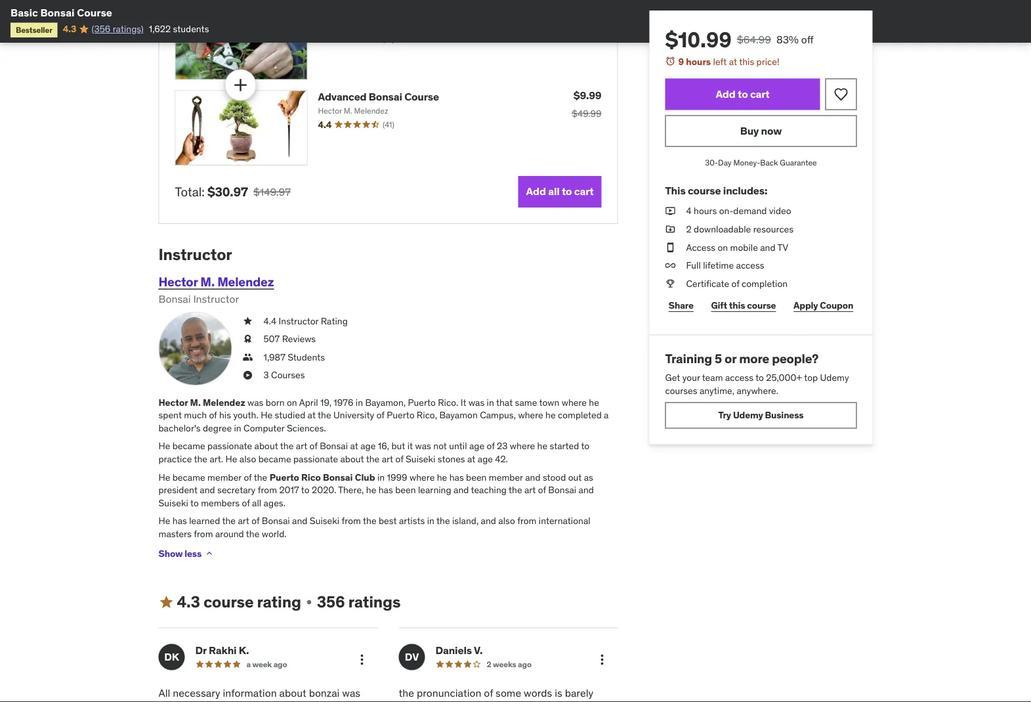 Task type: vqa. For each thing, say whether or not it's contained in the screenshot.
the left over
no



Task type: describe. For each thing, give the bounding box(es) containing it.
a inside was born on april 19, 1976 in bayamon, puerto rico. it was in that same town where he spent much of his youth. he studied at the university of puerto rico, bayamon campus, where he completed a bachelor's degree in computer sciences.
[[604, 409, 609, 421]]

dr rakhi k.
[[195, 644, 249, 657]]

dv
[[405, 650, 419, 664]]

show
[[159, 548, 183, 559]]

suiseki inside he has learned the art of bonsai and suiseki from the best artists in the island, and also from international masters from around the world.
[[310, 515, 340, 527]]

1 vertical spatial about
[[340, 453, 364, 465]]

stood
[[543, 471, 566, 483]]

business
[[765, 409, 804, 421]]

courses
[[271, 369, 305, 381]]

share button
[[666, 293, 698, 319]]

this inside gift this course link
[[730, 300, 746, 311]]

course for rating
[[204, 593, 254, 612]]

0 vertical spatial been
[[466, 471, 487, 483]]

bonsai inside in 1999 where he has been member and stood out as president and secretary from 2017 to 2020. there, he has been learning and teaching the art of bonsai and suiseki to members of all ages.
[[549, 484, 577, 496]]

now
[[762, 124, 782, 138]]

1 vertical spatial passionate
[[294, 453, 338, 465]]

xsmall image for 2 downloadable resources
[[666, 223, 676, 236]]

and right 'learning'
[[454, 484, 469, 496]]

at right left
[[729, 55, 738, 67]]

xsmall image left 356 on the left bottom of the page
[[304, 597, 314, 608]]

advanced
[[318, 90, 367, 103]]

members
[[201, 497, 240, 509]]

degree
[[203, 422, 232, 434]]

alarm image
[[666, 56, 676, 66]]

bonsai inside he has learned the art of bonsai and suiseki from the best artists in the island, and also from international masters from around the world.
[[262, 515, 290, 527]]

3
[[264, 369, 269, 381]]

practice
[[159, 453, 192, 465]]

demand
[[734, 205, 767, 217]]

the left island, on the left
[[437, 515, 450, 527]]

bonsai inside he became passionate about the art of bonsai at age 16, but it was not until age of 23 where he started to practice the art. he also became passionate about the art of suiseki stones at age 42.
[[320, 440, 348, 452]]

(41) for 4.4
[[383, 120, 395, 130]]

4.4 for 4.4 instructor rating
[[264, 315, 277, 327]]

medium image
[[159, 595, 174, 611]]

m. inside advanced bonsai course hector m. melendez
[[344, 106, 352, 116]]

given
[[159, 701, 184, 702]]

41 reviews element for 4.4
[[383, 119, 395, 130]]

youth.
[[233, 409, 259, 421]]

not
[[434, 440, 447, 452]]

1 vertical spatial became
[[259, 453, 291, 465]]

hours for 4
[[694, 205, 717, 217]]

additional actions for review by dr rakhi k. image
[[354, 652, 370, 668]]

guarantee
[[780, 158, 817, 168]]

the left world.
[[246, 528, 260, 540]]

udemy inside the training 5 or more people? get your team access to 25,000+ top udemy courses anytime, anywhere.
[[821, 372, 850, 383]]

gift this course link
[[708, 293, 780, 319]]

ages.
[[264, 497, 286, 509]]

tv
[[778, 241, 789, 253]]

he down the town
[[546, 409, 556, 421]]

back
[[761, 158, 779, 168]]

much
[[184, 409, 207, 421]]

total:
[[175, 184, 205, 200]]

access inside the training 5 or more people? get your team access to 25,000+ top udemy courses anytime, anywhere.
[[726, 372, 754, 383]]

club
[[355, 471, 375, 483]]

buy now button
[[666, 115, 857, 147]]

and left tv
[[761, 241, 776, 253]]

to inside add all to cart button
[[562, 185, 572, 198]]

from down there,
[[342, 515, 361, 527]]

1999
[[387, 471, 408, 483]]

0 vertical spatial this
[[740, 55, 755, 67]]

this
[[666, 183, 686, 197]]

1 horizontal spatial cart
[[751, 87, 770, 101]]

3 courses
[[264, 369, 305, 381]]

5
[[715, 350, 722, 366]]

lifetime
[[704, 259, 734, 271]]

hector m. melendez
[[159, 397, 245, 408]]

at right stones
[[468, 453, 476, 465]]

v.
[[474, 644, 483, 657]]

masters
[[159, 528, 192, 540]]

people?
[[772, 350, 819, 366]]

xsmall image for 4
[[666, 205, 676, 217]]

23
[[497, 440, 508, 452]]

1 horizontal spatial has
[[379, 484, 393, 496]]

teaching
[[471, 484, 507, 496]]

as
[[584, 471, 594, 483]]

some
[[496, 687, 522, 700]]

words
[[524, 687, 553, 700]]

out
[[569, 471, 582, 483]]

and up members
[[200, 484, 215, 496]]

advanced bonsai course link
[[318, 90, 439, 103]]

25,000+
[[767, 372, 803, 383]]

certificate of completion
[[687, 277, 788, 289]]

1,987 students
[[264, 351, 325, 363]]

art.
[[210, 453, 223, 465]]

add to cart
[[716, 87, 770, 101]]

all necessary information about bonzai was given
[[159, 687, 361, 702]]

the inside the pronunciation of some words is barely understandable
[[399, 687, 414, 700]]

was born on april 19, 1976 in bayamon, puerto rico. it was in that same town where he spent much of his youth. he studied at the university of puerto rico, bayamon campus, where he completed a bachelor's degree in computer sciences.
[[159, 397, 609, 434]]

this course includes:
[[666, 183, 768, 197]]

reviews
[[282, 333, 316, 345]]

1,987
[[264, 351, 286, 363]]

83%
[[777, 33, 799, 46]]

apply coupon
[[794, 300, 854, 311]]

art down "16,"
[[382, 453, 393, 465]]

where down same
[[518, 409, 544, 421]]

30-day money-back guarantee
[[706, 158, 817, 168]]

hector inside advanced bonsai course hector m. melendez
[[318, 106, 342, 116]]

the up the 'around'
[[222, 515, 236, 527]]

rating
[[257, 593, 301, 612]]

rico,
[[417, 409, 437, 421]]

in inside he has learned the art of bonsai and suiseki from the best artists in the island, and also from international masters from around the world.
[[427, 515, 435, 527]]

started
[[550, 440, 579, 452]]

he for member
[[159, 471, 170, 483]]

born
[[266, 397, 285, 408]]

add all to cart button
[[519, 176, 602, 208]]

bonsai inside advanced bonsai course hector m. melendez
[[369, 90, 402, 103]]

town
[[540, 397, 560, 408]]

he down club
[[366, 484, 377, 496]]

the inside was born on april 19, 1976 in bayamon, puerto rico. it was in that same town where he spent much of his youth. he studied at the university of puerto rico, bayamon campus, where he completed a bachelor's degree in computer sciences.
[[318, 409, 331, 421]]

of inside the pronunciation of some words is barely understandable
[[484, 687, 493, 700]]

$9.99 $49.99
[[572, 89, 602, 119]]

your
[[683, 372, 700, 383]]

rating
[[321, 315, 348, 327]]

training
[[666, 350, 713, 366]]

learning
[[418, 484, 452, 496]]

m. for hector m. melendez bonsai instructor
[[201, 274, 215, 290]]

507
[[264, 333, 280, 345]]

computer
[[244, 422, 285, 434]]

art inside he has learned the art of bonsai and suiseki from the best artists in the island, and also from international masters from around the world.
[[238, 515, 249, 527]]

was right it
[[469, 397, 485, 408]]

dr
[[195, 644, 207, 657]]

ratings)
[[113, 23, 144, 35]]

age right "until" on the left bottom of the page
[[470, 440, 485, 452]]

was up youth.
[[248, 397, 264, 408]]

secretary
[[217, 484, 256, 496]]

and left stood
[[525, 471, 541, 483]]

2 for 2 downloadable resources
[[687, 223, 692, 235]]

around
[[215, 528, 244, 540]]

includes:
[[724, 183, 768, 197]]

bachelor's
[[159, 422, 201, 434]]

he has learned the art of bonsai and suiseki from the best artists in the island, and also from international masters from around the world.
[[159, 515, 591, 540]]

wishlist image
[[834, 86, 849, 102]]

rico
[[301, 471, 321, 483]]

2020.
[[312, 484, 336, 496]]

daniels v.
[[436, 644, 483, 657]]

he right art. at the left of page
[[226, 453, 237, 465]]

1 vertical spatial been
[[395, 484, 416, 496]]

basic bonsai course
[[11, 6, 112, 19]]

4.3 for 4.3
[[63, 23, 76, 35]]

bonsai up there,
[[323, 471, 353, 483]]

from down learned
[[194, 528, 213, 540]]

356 ratings
[[317, 593, 401, 612]]

gift this course
[[712, 300, 777, 311]]

xsmall image for 4.4 instructor rating
[[243, 315, 253, 328]]

bayamon
[[440, 409, 478, 421]]

rakhi
[[209, 644, 237, 657]]

daniels
[[436, 644, 472, 657]]



Task type: locate. For each thing, give the bounding box(es) containing it.
it
[[408, 440, 413, 452]]

puerto up rico,
[[408, 397, 436, 408]]

also down 'teaching'
[[499, 515, 515, 527]]

4.4 up 507
[[264, 315, 277, 327]]

get
[[666, 372, 681, 383]]

4.3 course rating
[[177, 593, 301, 612]]

the right 'teaching'
[[509, 484, 522, 496]]

0 horizontal spatial 4.3
[[63, 23, 76, 35]]

xsmall image left 507
[[243, 333, 253, 346]]

1 horizontal spatial about
[[279, 687, 307, 700]]

$9.99
[[574, 89, 602, 102]]

age left "16,"
[[361, 440, 376, 452]]

0 vertical spatial on
[[718, 241, 728, 253]]

also inside he became passionate about the art of bonsai at age 16, but it was not until age of 23 where he started to practice the art. he also became passionate about the art of suiseki stones at age 42.
[[240, 453, 256, 465]]

on
[[718, 241, 728, 253], [287, 397, 297, 408]]

0 vertical spatial has
[[450, 471, 464, 483]]

bonsai
[[40, 6, 75, 19], [369, 90, 402, 103], [159, 293, 191, 306], [320, 440, 348, 452], [323, 471, 353, 483], [549, 484, 577, 496], [262, 515, 290, 527]]

became for passionate
[[173, 440, 205, 452]]

1 vertical spatial add
[[526, 185, 546, 198]]

2 weeks ago
[[487, 659, 532, 670]]

he inside was born on april 19, 1976 in bayamon, puerto rico. it was in that same town where he spent much of his youth. he studied at the university of puerto rico, bayamon campus, where he completed a bachelor's degree in computer sciences.
[[261, 409, 273, 421]]

0 horizontal spatial all
[[252, 497, 262, 509]]

1 vertical spatial hector
[[159, 274, 198, 290]]

4.3
[[63, 23, 76, 35], [177, 593, 200, 612]]

became for member
[[173, 471, 205, 483]]

art inside in 1999 where he has been member and stood out as president and secretary from 2017 to 2020. there, he has been learning and teaching the art of bonsai and suiseki to members of all ages.
[[525, 484, 536, 496]]

1 vertical spatial access
[[726, 372, 754, 383]]

is
[[555, 687, 563, 700]]

1 horizontal spatial course
[[405, 90, 439, 103]]

hector m. melendez image
[[159, 312, 232, 386]]

course for advanced bonsai course hector m. melendez
[[405, 90, 439, 103]]

money-
[[734, 158, 761, 168]]

at left "16,"
[[350, 440, 358, 452]]

(41) down advanced bonsai course hector m. melendez
[[383, 120, 395, 130]]

was right the it
[[415, 440, 431, 452]]

in up university
[[356, 397, 363, 408]]

0 horizontal spatial also
[[240, 453, 256, 465]]

and down 2017
[[292, 515, 308, 527]]

1 vertical spatial course
[[405, 90, 439, 103]]

from left international
[[518, 515, 537, 527]]

2 horizontal spatial has
[[450, 471, 464, 483]]

he up 'learning'
[[437, 471, 447, 483]]

1 horizontal spatial all
[[549, 185, 560, 198]]

0 horizontal spatial on
[[287, 397, 297, 408]]

bonsai up world.
[[262, 515, 290, 527]]

less
[[185, 548, 202, 559]]

instructor
[[159, 245, 232, 264], [193, 293, 239, 306], [279, 315, 319, 327]]

xsmall image for access on mobile and tv
[[666, 241, 676, 254]]

he inside he became passionate about the art of bonsai at age 16, but it was not until age of 23 where he started to practice the art. he also became passionate about the art of suiseki stones at age 42.
[[538, 440, 548, 452]]

0 horizontal spatial about
[[255, 440, 278, 452]]

a
[[604, 409, 609, 421], [247, 659, 251, 670]]

where inside in 1999 where he has been member and stood out as president and secretary from 2017 to 2020. there, he has been learning and teaching the art of bonsai and suiseki to members of all ages.
[[410, 471, 435, 483]]

41 reviews element down advanced bonsai course hector m. melendez
[[383, 119, 395, 130]]

in 1999 where he has been member and stood out as president and secretary from 2017 to 2020. there, he has been learning and teaching the art of bonsai and suiseki to members of all ages.
[[159, 471, 594, 509]]

ago for some
[[518, 659, 532, 670]]

full lifetime access
[[687, 259, 765, 271]]

1 horizontal spatial udemy
[[821, 372, 850, 383]]

hours for 9
[[686, 55, 711, 67]]

2 vertical spatial hector
[[159, 397, 188, 408]]

access
[[737, 259, 765, 271], [726, 372, 754, 383]]

team
[[703, 372, 723, 383]]

of inside he has learned the art of bonsai and suiseki from the best artists in the island, and also from international masters from around the world.
[[252, 515, 260, 527]]

this right gift
[[730, 300, 746, 311]]

the inside in 1999 where he has been member and stood out as president and secretary from 2017 to 2020. there, he has been learning and teaching the art of bonsai and suiseki to members of all ages.
[[509, 484, 522, 496]]

puerto
[[408, 397, 436, 408], [387, 409, 415, 421], [270, 471, 299, 483]]

xsmall image
[[666, 205, 676, 217], [666, 259, 676, 272], [666, 277, 676, 290], [243, 333, 253, 346], [243, 369, 253, 382]]

instructor inside hector m. melendez bonsai instructor
[[193, 293, 239, 306]]

1 horizontal spatial passionate
[[294, 453, 338, 465]]

apply coupon button
[[791, 293, 857, 319]]

1 vertical spatial cart
[[575, 185, 594, 198]]

0 vertical spatial suiseki
[[406, 453, 436, 465]]

add inside add all to cart button
[[526, 185, 546, 198]]

(356 ratings)
[[92, 23, 144, 35]]

bayamon,
[[365, 397, 406, 408]]

$30.97
[[207, 184, 248, 200]]

2 vertical spatial suiseki
[[310, 515, 340, 527]]

pronunciation
[[417, 687, 482, 700]]

melendez down the advanced bonsai course link
[[354, 106, 388, 116]]

0 vertical spatial 4.3
[[63, 23, 76, 35]]

4.3 for 4.3 course rating
[[177, 593, 200, 612]]

he left started
[[538, 440, 548, 452]]

9 hours left at this price!
[[679, 55, 780, 67]]

puerto down bayamon,
[[387, 409, 415, 421]]

where up the completed
[[562, 397, 587, 408]]

2 ago from the left
[[518, 659, 532, 670]]

passionate up art. at the left of page
[[208, 440, 252, 452]]

he up president
[[159, 471, 170, 483]]

0 horizontal spatial add
[[526, 185, 546, 198]]

0 vertical spatial all
[[549, 185, 560, 198]]

2 down 4
[[687, 223, 692, 235]]

on up studied
[[287, 397, 297, 408]]

2 vertical spatial about
[[279, 687, 307, 700]]

hector m. melendez link
[[159, 274, 274, 290]]

all inside add all to cart button
[[549, 185, 560, 198]]

1 vertical spatial all
[[252, 497, 262, 509]]

0 vertical spatial became
[[173, 440, 205, 452]]

udemy inside try udemy business link
[[733, 409, 764, 421]]

0 vertical spatial access
[[737, 259, 765, 271]]

0 vertical spatial passionate
[[208, 440, 252, 452]]

xsmall image down hector m. melendez bonsai instructor
[[243, 315, 253, 328]]

it
[[461, 397, 467, 408]]

0 vertical spatial also
[[240, 453, 256, 465]]

xsmall image for full
[[666, 259, 676, 272]]

about down "computer"
[[255, 440, 278, 452]]

from inside in 1999 where he has been member and stood out as president and secretary from 2017 to 2020. there, he has been learning and teaching the art of bonsai and suiseki to members of all ages.
[[258, 484, 277, 496]]

been down the 1999
[[395, 484, 416, 496]]

about for the
[[255, 440, 278, 452]]

the left art. at the left of page
[[194, 453, 208, 465]]

in right club
[[378, 471, 385, 483]]

course up 4
[[688, 183, 721, 197]]

the down 'sciences.'
[[280, 440, 294, 452]]

access on mobile and tv
[[687, 241, 789, 253]]

2 vertical spatial melendez
[[203, 397, 245, 408]]

0 horizontal spatial 2
[[487, 659, 492, 670]]

melendez for hector m. melendez
[[203, 397, 245, 408]]

bonsai up the bestseller
[[40, 6, 75, 19]]

access
[[687, 241, 716, 253]]

xsmall image left access
[[666, 241, 676, 254]]

xsmall image inside show less button
[[204, 549, 215, 559]]

week
[[252, 659, 272, 670]]

in right artists
[[427, 515, 435, 527]]

1 vertical spatial also
[[499, 515, 515, 527]]

xsmall image
[[666, 223, 676, 236], [666, 241, 676, 254], [243, 315, 253, 328], [243, 351, 253, 364], [204, 549, 215, 559], [304, 597, 314, 608]]

left
[[714, 55, 727, 67]]

4.3 right medium image
[[177, 593, 200, 612]]

1 vertical spatial m.
[[201, 274, 215, 290]]

4.4 down advanced
[[318, 119, 332, 131]]

he for learned
[[159, 515, 170, 527]]

2 for 2 weeks ago
[[487, 659, 492, 670]]

0 horizontal spatial udemy
[[733, 409, 764, 421]]

more
[[740, 350, 770, 366]]

top
[[805, 372, 818, 383]]

1 vertical spatial this
[[730, 300, 746, 311]]

course inside advanced bonsai course hector m. melendez
[[405, 90, 439, 103]]

$64.99
[[737, 33, 772, 46]]

hours right 4
[[694, 205, 717, 217]]

suiseki inside he became passionate about the art of bonsai at age 16, but it was not until age of 23 where he started to practice the art. he also became passionate about the art of suiseki stones at age 42.
[[406, 453, 436, 465]]

2 vertical spatial m.
[[190, 397, 201, 408]]

add inside add to cart button
[[716, 87, 736, 101]]

xsmall image right less
[[204, 549, 215, 559]]

hector inside hector m. melendez bonsai instructor
[[159, 274, 198, 290]]

melendez for hector m. melendez bonsai instructor
[[217, 274, 274, 290]]

1 horizontal spatial 4.3
[[177, 593, 200, 612]]

0 vertical spatial hours
[[686, 55, 711, 67]]

0 vertical spatial instructor
[[159, 245, 232, 264]]

total: $30.97 $149.97
[[175, 184, 291, 200]]

about inside 'all necessary information about bonzai was given'
[[279, 687, 307, 700]]

april
[[299, 397, 318, 408]]

1 vertical spatial a
[[247, 659, 251, 670]]

at inside was born on april 19, 1976 in bayamon, puerto rico. it was in that same town where he spent much of his youth. he studied at the university of puerto rico, bayamon campus, where he completed a bachelor's degree in computer sciences.
[[308, 409, 316, 421]]

(41) up the advanced bonsai course link
[[383, 34, 395, 44]]

learned
[[189, 515, 220, 527]]

0 vertical spatial 2
[[687, 223, 692, 235]]

1 horizontal spatial suiseki
[[310, 515, 340, 527]]

art up the 'around'
[[238, 515, 249, 527]]

island,
[[452, 515, 479, 527]]

a left week
[[247, 659, 251, 670]]

2 left weeks
[[487, 659, 492, 670]]

41 reviews element
[[383, 34, 395, 45], [383, 119, 395, 130]]

1 vertical spatial melendez
[[217, 274, 274, 290]]

off
[[802, 33, 814, 46]]

try udemy business link
[[666, 402, 857, 429]]

$10.99
[[666, 26, 732, 53]]

member down 42.
[[489, 471, 523, 483]]

ago right week
[[274, 659, 287, 670]]

all inside in 1999 where he has been member and stood out as president and secretary from 2017 to 2020. there, he has been learning and teaching the art of bonsai and suiseki to members of all ages.
[[252, 497, 262, 509]]

xsmall image up share
[[666, 277, 676, 290]]

instructor up hector m. melendez link
[[159, 245, 232, 264]]

1 vertical spatial course
[[748, 300, 777, 311]]

4.4 for 4.4
[[318, 119, 332, 131]]

resources
[[754, 223, 794, 235]]

add for add all to cart
[[526, 185, 546, 198]]

1 vertical spatial on
[[287, 397, 297, 408]]

1 ago from the left
[[274, 659, 287, 670]]

where right 23
[[510, 440, 535, 452]]

additional actions for review by daniels v. image
[[595, 652, 610, 668]]

1 vertical spatial instructor
[[193, 293, 239, 306]]

course down completion
[[748, 300, 777, 311]]

0 horizontal spatial member
[[208, 471, 242, 483]]

bonsai inside hector m. melendez bonsai instructor
[[159, 293, 191, 306]]

training 5 or more people? get your team access to 25,000+ top udemy courses anytime, anywhere.
[[666, 350, 850, 396]]

1 vertical spatial 41 reviews element
[[383, 119, 395, 130]]

0 horizontal spatial been
[[395, 484, 416, 496]]

campus,
[[480, 409, 516, 421]]

age left 42.
[[478, 453, 493, 465]]

0 vertical spatial (41)
[[383, 34, 395, 44]]

has
[[450, 471, 464, 483], [379, 484, 393, 496], [173, 515, 187, 527]]

art down 'sciences.'
[[296, 440, 308, 452]]

also up he became member of the puerto rico bonsai club
[[240, 453, 256, 465]]

hector for hector m. melendez
[[159, 397, 188, 408]]

m. for hector m. melendez
[[190, 397, 201, 408]]

been
[[466, 471, 487, 483], [395, 484, 416, 496]]

0 vertical spatial 41 reviews element
[[383, 34, 395, 45]]

melendez inside hector m. melendez bonsai instructor
[[217, 274, 274, 290]]

been up 'teaching'
[[466, 471, 487, 483]]

xsmall image for 1,987 students
[[243, 351, 253, 364]]

1 horizontal spatial member
[[489, 471, 523, 483]]

41 reviews element for 4.2
[[383, 34, 395, 45]]

where inside he became passionate about the art of bonsai at age 16, but it was not until age of 23 where he started to practice the art. he also became passionate about the art of suiseki stones at age 42.
[[510, 440, 535, 452]]

he up "computer"
[[261, 409, 273, 421]]

instructor up the reviews
[[279, 315, 319, 327]]

2 horizontal spatial course
[[748, 300, 777, 311]]

0 horizontal spatial a
[[247, 659, 251, 670]]

art
[[296, 440, 308, 452], [382, 453, 393, 465], [525, 484, 536, 496], [238, 515, 249, 527]]

1 vertical spatial hours
[[694, 205, 717, 217]]

course for includes:
[[688, 183, 721, 197]]

0 horizontal spatial cart
[[575, 185, 594, 198]]

16,
[[378, 440, 390, 452]]

0 vertical spatial cart
[[751, 87, 770, 101]]

2 vertical spatial puerto
[[270, 471, 299, 483]]

this left the price!
[[740, 55, 755, 67]]

barely
[[565, 687, 594, 700]]

suiseki inside in 1999 where he has been member and stood out as president and secretary from 2017 to 2020. there, he has been learning and teaching the art of bonsai and suiseki to members of all ages.
[[159, 497, 188, 509]]

2 horizontal spatial about
[[340, 453, 364, 465]]

price!
[[757, 55, 780, 67]]

0 vertical spatial udemy
[[821, 372, 850, 383]]

advanced bonsai course hector m. melendez
[[318, 90, 439, 116]]

2 horizontal spatial suiseki
[[406, 453, 436, 465]]

add for add to cart
[[716, 87, 736, 101]]

0 horizontal spatial course
[[77, 6, 112, 19]]

to inside the training 5 or more people? get your team access to 25,000+ top udemy courses anytime, anywhere.
[[756, 372, 764, 383]]

he for passionate
[[159, 440, 170, 452]]

melendez inside advanced bonsai course hector m. melendez
[[354, 106, 388, 116]]

became up practice
[[173, 440, 205, 452]]

1 vertical spatial 2
[[487, 659, 492, 670]]

or
[[725, 350, 737, 366]]

1 horizontal spatial ago
[[518, 659, 532, 670]]

he inside he has learned the art of bonsai and suiseki from the best artists in the island, and also from international masters from around the world.
[[159, 515, 170, 527]]

the down "16,"
[[366, 453, 380, 465]]

1 vertical spatial 4.3
[[177, 593, 200, 612]]

udemy right try
[[733, 409, 764, 421]]

xsmall image left 1,987
[[243, 351, 253, 364]]

basic
[[11, 6, 38, 19]]

hector for hector m. melendez bonsai instructor
[[159, 274, 198, 290]]

on down the downloadable
[[718, 241, 728, 253]]

he up the completed
[[589, 397, 600, 408]]

1 horizontal spatial 4.4
[[318, 119, 332, 131]]

try
[[719, 409, 732, 421]]

1 horizontal spatial course
[[688, 183, 721, 197]]

mobile
[[731, 241, 758, 253]]

also inside he has learned the art of bonsai and suiseki from the best artists in the island, and also from international masters from around the world.
[[499, 515, 515, 527]]

507 reviews
[[264, 333, 316, 345]]

0 vertical spatial puerto
[[408, 397, 436, 408]]

0 vertical spatial 4.4
[[318, 119, 332, 131]]

there,
[[338, 484, 364, 496]]

has down stones
[[450, 471, 464, 483]]

2 member from the left
[[489, 471, 523, 483]]

4.4 instructor rating
[[264, 315, 348, 327]]

bonsai down stood
[[549, 484, 577, 496]]

has inside he has learned the art of bonsai and suiseki from the best artists in the island, and also from international masters from around the world.
[[173, 515, 187, 527]]

xsmall image for 507
[[243, 333, 253, 346]]

2 vertical spatial has
[[173, 515, 187, 527]]

0 horizontal spatial has
[[173, 515, 187, 527]]

on inside was born on april 19, 1976 in bayamon, puerto rico. it was in that same town where he spent much of his youth. he studied at the university of puerto rico, bayamon campus, where he completed a bachelor's degree in computer sciences.
[[287, 397, 297, 408]]

instructor down hector m. melendez link
[[193, 293, 239, 306]]

42.
[[495, 453, 508, 465]]

2 vertical spatial instructor
[[279, 315, 319, 327]]

in left the that
[[487, 397, 494, 408]]

studied
[[275, 409, 306, 421]]

0 horizontal spatial 4.4
[[264, 315, 277, 327]]

xsmall image left 4
[[666, 205, 676, 217]]

0 vertical spatial course
[[688, 183, 721, 197]]

certificate
[[687, 277, 730, 289]]

in down youth.
[[234, 422, 242, 434]]

was inside 'all necessary information about bonzai was given'
[[342, 687, 361, 700]]

to inside add to cart button
[[738, 87, 748, 101]]

puerto up 2017
[[270, 471, 299, 483]]

0 horizontal spatial suiseki
[[159, 497, 188, 509]]

to inside he became passionate about the art of bonsai at age 16, but it was not until age of 23 where he started to practice the art. he also became passionate about the art of suiseki stones at age 42.
[[582, 440, 590, 452]]

courses
[[666, 384, 698, 396]]

(41) for 4.2
[[383, 34, 395, 44]]

apply
[[794, 300, 819, 311]]

a right the completed
[[604, 409, 609, 421]]

he became member of the puerto rico bonsai club
[[159, 471, 375, 483]]

1 vertical spatial suiseki
[[159, 497, 188, 509]]

0 horizontal spatial ago
[[274, 659, 287, 670]]

passionate up rico
[[294, 453, 338, 465]]

1 horizontal spatial 2
[[687, 223, 692, 235]]

1 vertical spatial puerto
[[387, 409, 415, 421]]

ago right weeks
[[518, 659, 532, 670]]

0 vertical spatial hector
[[318, 106, 342, 116]]

course up "rakhi"
[[204, 593, 254, 612]]

member up secretary
[[208, 471, 242, 483]]

xsmall image left full
[[666, 259, 676, 272]]

bonsai right advanced
[[369, 90, 402, 103]]

melendez up 507
[[217, 274, 274, 290]]

same
[[515, 397, 537, 408]]

xsmall image left 3
[[243, 369, 253, 382]]

1 vertical spatial (41)
[[383, 120, 395, 130]]

add to cart button
[[666, 79, 821, 110]]

on-
[[720, 205, 734, 217]]

president
[[159, 484, 198, 496]]

bestseller
[[16, 25, 52, 35]]

1 horizontal spatial on
[[718, 241, 728, 253]]

1 horizontal spatial add
[[716, 87, 736, 101]]

1 horizontal spatial been
[[466, 471, 487, 483]]

0 vertical spatial a
[[604, 409, 609, 421]]

m. inside hector m. melendez bonsai instructor
[[201, 274, 215, 290]]

member inside in 1999 where he has been member and stood out as president and secretary from 2017 to 2020. there, he has been learning and teaching the art of bonsai and suiseki to members of all ages.
[[489, 471, 523, 483]]

xsmall image for certificate
[[666, 277, 676, 290]]

4.4
[[318, 119, 332, 131], [264, 315, 277, 327]]

1 horizontal spatial a
[[604, 409, 609, 421]]

in
[[356, 397, 363, 408], [487, 397, 494, 408], [234, 422, 242, 434], [378, 471, 385, 483], [427, 515, 435, 527]]

access down mobile
[[737, 259, 765, 271]]

the up secretary
[[254, 471, 267, 483]]

has up masters
[[173, 515, 187, 527]]

xsmall image down "this"
[[666, 223, 676, 236]]

and right island, on the left
[[481, 515, 496, 527]]

suiseki down president
[[159, 497, 188, 509]]

the left best
[[363, 515, 377, 527]]

0 vertical spatial melendez
[[354, 106, 388, 116]]

about for bonzai
[[279, 687, 307, 700]]

k.
[[239, 644, 249, 657]]

full
[[687, 259, 701, 271]]

1 member from the left
[[208, 471, 242, 483]]

students
[[288, 351, 325, 363]]

0 horizontal spatial course
[[204, 593, 254, 612]]

in inside in 1999 where he has been member and stood out as president and secretary from 2017 to 2020. there, he has been learning and teaching the art of bonsai and suiseki to members of all ages.
[[378, 471, 385, 483]]

was inside he became passionate about the art of bonsai at age 16, but it was not until age of 23 where he started to practice the art. he also became passionate about the art of suiseki stones at age 42.
[[415, 440, 431, 452]]

1 vertical spatial has
[[379, 484, 393, 496]]

1 vertical spatial udemy
[[733, 409, 764, 421]]

ago for about
[[274, 659, 287, 670]]

course for basic bonsai course
[[77, 6, 112, 19]]

sciences.
[[287, 422, 326, 434]]

xsmall image for 3
[[243, 369, 253, 382]]

was right bonzai
[[342, 687, 361, 700]]

and down as
[[579, 484, 594, 496]]

0 vertical spatial add
[[716, 87, 736, 101]]

melendez up "his"
[[203, 397, 245, 408]]

hours
[[686, 55, 711, 67], [694, 205, 717, 217]]

about left bonzai
[[279, 687, 307, 700]]

2 vertical spatial became
[[173, 471, 205, 483]]



